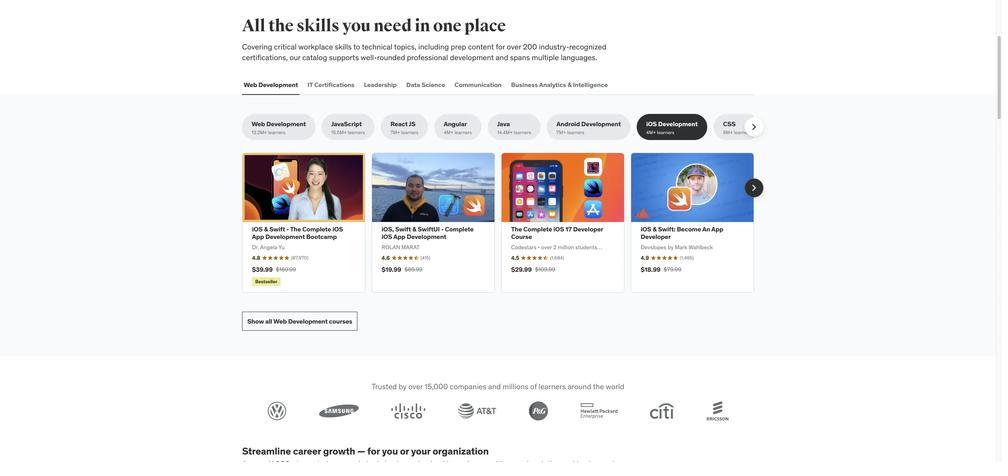Task type: locate. For each thing, give the bounding box(es) containing it.
ios development 4m+ learners
[[646, 120, 698, 136]]

of
[[530, 382, 537, 392]]

0 horizontal spatial -
[[286, 225, 289, 233]]

skills up supports
[[335, 42, 352, 52]]

1 vertical spatial next image
[[748, 182, 760, 194]]

complete for -
[[445, 225, 474, 233]]

recognized
[[569, 42, 606, 52]]

js
[[409, 120, 416, 128]]

0 horizontal spatial complete
[[302, 225, 331, 233]]

the
[[268, 16, 294, 36], [593, 382, 604, 392]]

trusted
[[372, 382, 397, 392]]

show all web development courses link
[[242, 312, 357, 331]]

learners inside java 14.4m+ learners
[[514, 130, 531, 136]]

-
[[286, 225, 289, 233], [441, 225, 444, 233]]

2 next image from the top
[[748, 182, 760, 194]]

7m+ inside android development 7m+ learners
[[556, 130, 566, 136]]

app inside ios & swift - the complete ios app development bootcamp
[[252, 233, 264, 241]]

0 horizontal spatial the
[[290, 225, 301, 233]]

skills
[[297, 16, 339, 36], [335, 42, 352, 52]]

1 horizontal spatial you
[[382, 446, 398, 458]]

organization
[[433, 446, 489, 458]]

developer right 17
[[573, 225, 603, 233]]

courses
[[329, 318, 352, 326]]

prep
[[451, 42, 466, 52]]

1 horizontal spatial -
[[441, 225, 444, 233]]

2 complete from the left
[[445, 225, 474, 233]]

4m+
[[444, 130, 453, 136], [646, 130, 656, 136]]

data science
[[406, 81, 445, 89]]

0 vertical spatial next image
[[748, 121, 760, 134]]

2 - from the left
[[441, 225, 444, 233]]

javascript 15.5m+ learners
[[331, 120, 365, 136]]

java 14.4m+ learners
[[497, 120, 531, 136]]

css 9m+ learners
[[723, 120, 751, 136]]

the complete ios 17 developer course link
[[511, 225, 603, 241]]

languages.
[[561, 53, 597, 62]]

web up 12.2m+
[[252, 120, 265, 128]]

1 horizontal spatial 7m+
[[556, 130, 566, 136]]

one
[[433, 16, 462, 36]]

or
[[400, 446, 409, 458]]

7m+ inside react js 7m+ learners
[[390, 130, 400, 136]]

samsung logo image
[[319, 405, 359, 418]]

2 the from the left
[[511, 225, 522, 233]]

in
[[415, 16, 430, 36]]

and
[[496, 53, 508, 62], [488, 382, 501, 392]]

ios
[[646, 120, 657, 128], [252, 225, 263, 233], [332, 225, 343, 233], [553, 225, 564, 233], [641, 225, 651, 233], [382, 233, 392, 241]]

your
[[411, 446, 431, 458]]

1 - from the left
[[286, 225, 289, 233]]

0 vertical spatial skills
[[297, 16, 339, 36]]

including
[[418, 42, 449, 52]]

complete inside "ios, swift & swiftui - complete ios app development"
[[445, 225, 474, 233]]

business
[[511, 81, 538, 89]]

1 vertical spatial and
[[488, 382, 501, 392]]

swift
[[269, 225, 285, 233], [395, 225, 411, 233]]

2 7m+ from the left
[[556, 130, 566, 136]]

developer
[[573, 225, 603, 233], [641, 233, 671, 241]]

data science button
[[405, 75, 447, 94]]

1 horizontal spatial swift
[[395, 225, 411, 233]]

app for ios, swift & swiftui - complete ios app development
[[393, 233, 405, 241]]

1 the from the left
[[290, 225, 301, 233]]

development inside ios development 4m+ learners
[[658, 120, 698, 128]]

1 next image from the top
[[748, 121, 760, 134]]

1 4m+ from the left
[[444, 130, 453, 136]]

web inside web development 12.2m+ learners
[[252, 120, 265, 128]]

learners
[[268, 130, 285, 136], [348, 130, 365, 136], [401, 130, 418, 136], [455, 130, 472, 136], [514, 130, 531, 136], [567, 130, 584, 136], [657, 130, 674, 136], [734, 130, 751, 136], [539, 382, 566, 392]]

2 horizontal spatial app
[[711, 225, 723, 233]]

the inside ios & swift - the complete ios app development bootcamp
[[290, 225, 301, 233]]

- right the swiftui
[[441, 225, 444, 233]]

web inside button
[[244, 81, 257, 89]]

1 vertical spatial for
[[367, 446, 380, 458]]

1 7m+ from the left
[[390, 130, 400, 136]]

0 horizontal spatial app
[[252, 233, 264, 241]]

1 vertical spatial skills
[[335, 42, 352, 52]]

0 horizontal spatial the
[[268, 16, 294, 36]]

1 horizontal spatial over
[[507, 42, 521, 52]]

next image inside topic filters element
[[748, 121, 760, 134]]

the left the 'world'
[[593, 382, 604, 392]]

for right 'content'
[[496, 42, 505, 52]]

1 horizontal spatial complete
[[445, 225, 474, 233]]

&
[[568, 81, 572, 89], [264, 225, 268, 233], [412, 225, 416, 233], [653, 225, 657, 233]]

certifications,
[[242, 53, 288, 62]]

topic filters element
[[242, 114, 764, 140]]

show all web development courses
[[247, 318, 352, 326]]

15.5m+
[[331, 130, 347, 136]]

0 vertical spatial web
[[244, 81, 257, 89]]

development
[[258, 81, 298, 89], [266, 120, 306, 128], [581, 120, 621, 128], [658, 120, 698, 128], [265, 233, 305, 241], [407, 233, 446, 241], [288, 318, 328, 326]]

and left spans in the right of the page
[[496, 53, 508, 62]]

12.2m+
[[252, 130, 267, 136]]

the inside the complete ios 17 developer course
[[511, 225, 522, 233]]

1 horizontal spatial the
[[511, 225, 522, 233]]

7m+ down android
[[556, 130, 566, 136]]

& inside "ios, swift & swiftui - complete ios app development"
[[412, 225, 416, 233]]

web development 12.2m+ learners
[[252, 120, 306, 136]]

0 vertical spatial for
[[496, 42, 505, 52]]

intelligence
[[573, 81, 608, 89]]

0 horizontal spatial swift
[[269, 225, 285, 233]]

next image
[[748, 121, 760, 134], [748, 182, 760, 194]]

- inside ios & swift - the complete ios app development bootcamp
[[286, 225, 289, 233]]

covering
[[242, 42, 272, 52]]

ios inside the complete ios 17 developer course
[[553, 225, 564, 233]]

the up the critical at the left of page
[[268, 16, 294, 36]]

—
[[357, 446, 365, 458]]

1 horizontal spatial app
[[393, 233, 405, 241]]

for right —
[[367, 446, 380, 458]]

developer left become
[[641, 233, 671, 241]]

ios, swift & swiftui - complete ios app development link
[[382, 225, 474, 241]]

world
[[606, 382, 624, 392]]

3 complete from the left
[[523, 225, 552, 233]]

complete for the
[[302, 225, 331, 233]]

complete inside ios & swift - the complete ios app development bootcamp
[[302, 225, 331, 233]]

industry-
[[539, 42, 569, 52]]

web right all
[[273, 318, 287, 326]]

7m+
[[390, 130, 400, 136], [556, 130, 566, 136]]

web development
[[244, 81, 298, 89]]

ios, swift & swiftui - complete ios app development
[[382, 225, 474, 241]]

1 swift from the left
[[269, 225, 285, 233]]

ios & swift - the complete ios app development bootcamp
[[252, 225, 343, 241]]

over right by
[[408, 382, 423, 392]]

skills up workplace at the top left of page
[[297, 16, 339, 36]]

app
[[711, 225, 723, 233], [252, 233, 264, 241], [393, 233, 405, 241]]

0 horizontal spatial 7m+
[[390, 130, 400, 136]]

1 complete from the left
[[302, 225, 331, 233]]

development inside android development 7m+ learners
[[581, 120, 621, 128]]

2 swift from the left
[[395, 225, 411, 233]]

volkswagen logo image
[[267, 402, 286, 421]]

companies
[[450, 382, 486, 392]]

web
[[244, 81, 257, 89], [252, 120, 265, 128], [273, 318, 287, 326]]

app inside "ios, swift & swiftui - complete ios app development"
[[393, 233, 405, 241]]

and inside covering critical workplace skills to technical topics, including prep content for over 200 industry-recognized certifications, our catalog supports well-rounded professional development and spans multiple languages.
[[496, 53, 508, 62]]

0 vertical spatial the
[[268, 16, 294, 36]]

0 horizontal spatial over
[[408, 382, 423, 392]]

you left or
[[382, 446, 398, 458]]

0 vertical spatial you
[[342, 16, 371, 36]]

0 vertical spatial over
[[507, 42, 521, 52]]

4m+ inside angular 4m+ learners
[[444, 130, 453, 136]]

1 vertical spatial over
[[408, 382, 423, 392]]

1 vertical spatial web
[[252, 120, 265, 128]]

over up spans in the right of the page
[[507, 42, 521, 52]]

2 horizontal spatial complete
[[523, 225, 552, 233]]

web down certifications,
[[244, 81, 257, 89]]

2 4m+ from the left
[[646, 130, 656, 136]]

0 vertical spatial and
[[496, 53, 508, 62]]

1 horizontal spatial for
[[496, 42, 505, 52]]

0 horizontal spatial 4m+
[[444, 130, 453, 136]]

communication button
[[453, 75, 503, 94]]

0 horizontal spatial developer
[[573, 225, 603, 233]]

- left bootcamp at the left bottom
[[286, 225, 289, 233]]

the
[[290, 225, 301, 233], [511, 225, 522, 233]]

14.4m+
[[497, 130, 513, 136]]

development inside "ios, swift & swiftui - complete ios app development"
[[407, 233, 446, 241]]

& inside ios & swift: become an app developer
[[653, 225, 657, 233]]

1 horizontal spatial developer
[[641, 233, 671, 241]]

java
[[497, 120, 510, 128]]

7m+ down react
[[390, 130, 400, 136]]

next image inside carousel element
[[748, 182, 760, 194]]

around
[[568, 382, 591, 392]]

ios,
[[382, 225, 394, 233]]

1 horizontal spatial the
[[593, 382, 604, 392]]

15,000
[[425, 382, 448, 392]]

web for web development
[[244, 81, 257, 89]]

you up to
[[342, 16, 371, 36]]

and left millions
[[488, 382, 501, 392]]

1 horizontal spatial 4m+
[[646, 130, 656, 136]]

7m+ for react js
[[390, 130, 400, 136]]

- inside "ios, swift & swiftui - complete ios app development"
[[441, 225, 444, 233]]

course
[[511, 233, 532, 241]]



Task type: vqa. For each thing, say whether or not it's contained in the screenshot.


Task type: describe. For each thing, give the bounding box(es) containing it.
cisco logo image
[[391, 404, 426, 420]]

content
[[468, 42, 494, 52]]

7m+ for android development
[[556, 130, 566, 136]]

science
[[421, 81, 445, 89]]

swift inside "ios, swift & swiftui - complete ios app development"
[[395, 225, 411, 233]]

rounded
[[377, 53, 405, 62]]

learners inside ios development 4m+ learners
[[657, 130, 674, 136]]

developer inside the complete ios 17 developer course
[[573, 225, 603, 233]]

4m+ inside ios development 4m+ learners
[[646, 130, 656, 136]]

procter & gamble logo image
[[529, 402, 548, 421]]

development
[[450, 53, 494, 62]]

0 horizontal spatial for
[[367, 446, 380, 458]]

multiple
[[532, 53, 559, 62]]

to
[[353, 42, 360, 52]]

learners inside web development 12.2m+ learners
[[268, 130, 285, 136]]

learners inside the javascript 15.5m+ learners
[[348, 130, 365, 136]]

our
[[290, 53, 301, 62]]

data
[[406, 81, 420, 89]]

the complete ios 17 developer course
[[511, 225, 603, 241]]

technical
[[362, 42, 392, 52]]

learners inside angular 4m+ learners
[[455, 130, 472, 136]]

2 vertical spatial web
[[273, 318, 287, 326]]

android
[[556, 120, 580, 128]]

spans
[[510, 53, 530, 62]]

react
[[390, 120, 408, 128]]

& inside ios & swift - the complete ios app development bootcamp
[[264, 225, 268, 233]]

ios inside "ios, swift & swiftui - complete ios app development"
[[382, 233, 392, 241]]

app inside ios & swift: become an app developer
[[711, 225, 723, 233]]

development inside web development 12.2m+ learners
[[266, 120, 306, 128]]

ios & swift - the complete ios app development bootcamp link
[[252, 225, 343, 241]]

career
[[293, 446, 321, 458]]

att&t logo image
[[458, 404, 497, 420]]

ios inside ios & swift: become an app developer
[[641, 225, 651, 233]]

development inside ios & swift - the complete ios app development bootcamp
[[265, 233, 305, 241]]

1 vertical spatial the
[[593, 382, 604, 392]]

leadership button
[[362, 75, 398, 94]]

supports
[[329, 53, 359, 62]]

0 horizontal spatial you
[[342, 16, 371, 36]]

swift inside ios & swift - the complete ios app development bootcamp
[[269, 225, 285, 233]]

development inside button
[[258, 81, 298, 89]]

all
[[242, 16, 265, 36]]

become
[[677, 225, 701, 233]]

streamline
[[242, 446, 291, 458]]

learners inside react js 7m+ learners
[[401, 130, 418, 136]]

for inside covering critical workplace skills to technical topics, including prep content for over 200 industry-recognized certifications, our catalog supports well-rounded professional development and spans multiple languages.
[[496, 42, 505, 52]]

ios & swift: become an app developer link
[[641, 225, 723, 241]]

show
[[247, 318, 264, 326]]

an
[[702, 225, 710, 233]]

angular
[[444, 120, 467, 128]]

swiftui
[[418, 225, 440, 233]]

bootcamp
[[306, 233, 337, 241]]

professional
[[407, 53, 448, 62]]

learners inside android development 7m+ learners
[[567, 130, 584, 136]]

trusted by over 15,000 companies and millions of learners around the world
[[372, 382, 624, 392]]

topics,
[[394, 42, 416, 52]]

hewlett packard enterprise logo image
[[580, 404, 618, 420]]

all the skills you need in one place
[[242, 16, 506, 36]]

streamline career growth — for you or your organization
[[242, 446, 489, 458]]

javascript
[[331, 120, 362, 128]]

it certifications button
[[306, 75, 356, 94]]

next image for carousel element
[[748, 182, 760, 194]]

web development button
[[242, 75, 300, 94]]

angular 4m+ learners
[[444, 120, 472, 136]]

catalog
[[302, 53, 327, 62]]

business analytics & intelligence
[[511, 81, 608, 89]]

leadership
[[364, 81, 397, 89]]

skills inside covering critical workplace skills to technical topics, including prep content for over 200 industry-recognized certifications, our catalog supports well-rounded professional development and spans multiple languages.
[[335, 42, 352, 52]]

android development 7m+ learners
[[556, 120, 621, 136]]

ios & swift: become an app developer
[[641, 225, 723, 241]]

business analytics & intelligence button
[[509, 75, 609, 94]]

certifications
[[314, 81, 354, 89]]

place
[[464, 16, 506, 36]]

citi logo image
[[650, 404, 674, 420]]

workplace
[[298, 42, 333, 52]]

millions
[[503, 382, 528, 392]]

next image for topic filters element
[[748, 121, 760, 134]]

1 vertical spatial you
[[382, 446, 398, 458]]

ericsson logo image
[[707, 402, 729, 421]]

200
[[523, 42, 537, 52]]

need
[[374, 16, 412, 36]]

growth
[[323, 446, 355, 458]]

analytics
[[539, 81, 566, 89]]

web for web development 12.2m+ learners
[[252, 120, 265, 128]]

well-
[[361, 53, 377, 62]]

by
[[399, 382, 407, 392]]

all
[[265, 318, 272, 326]]

ios inside ios development 4m+ learners
[[646, 120, 657, 128]]

app for ios & swift - the complete ios app development bootcamp
[[252, 233, 264, 241]]

9m+
[[723, 130, 733, 136]]

complete inside the complete ios 17 developer course
[[523, 225, 552, 233]]

developer inside ios & swift: become an app developer
[[641, 233, 671, 241]]

covering critical workplace skills to technical topics, including prep content for over 200 industry-recognized certifications, our catalog supports well-rounded professional development and spans multiple languages.
[[242, 42, 606, 62]]

it
[[308, 81, 313, 89]]

communication
[[455, 81, 502, 89]]

critical
[[274, 42, 297, 52]]

& inside button
[[568, 81, 572, 89]]

learners inside css 9m+ learners
[[734, 130, 751, 136]]

css
[[723, 120, 736, 128]]

react js 7m+ learners
[[390, 120, 418, 136]]

carousel element
[[242, 153, 764, 293]]

17
[[565, 225, 572, 233]]

over inside covering critical workplace skills to technical topics, including prep content for over 200 industry-recognized certifications, our catalog supports well-rounded professional development and spans multiple languages.
[[507, 42, 521, 52]]

it certifications
[[308, 81, 354, 89]]



